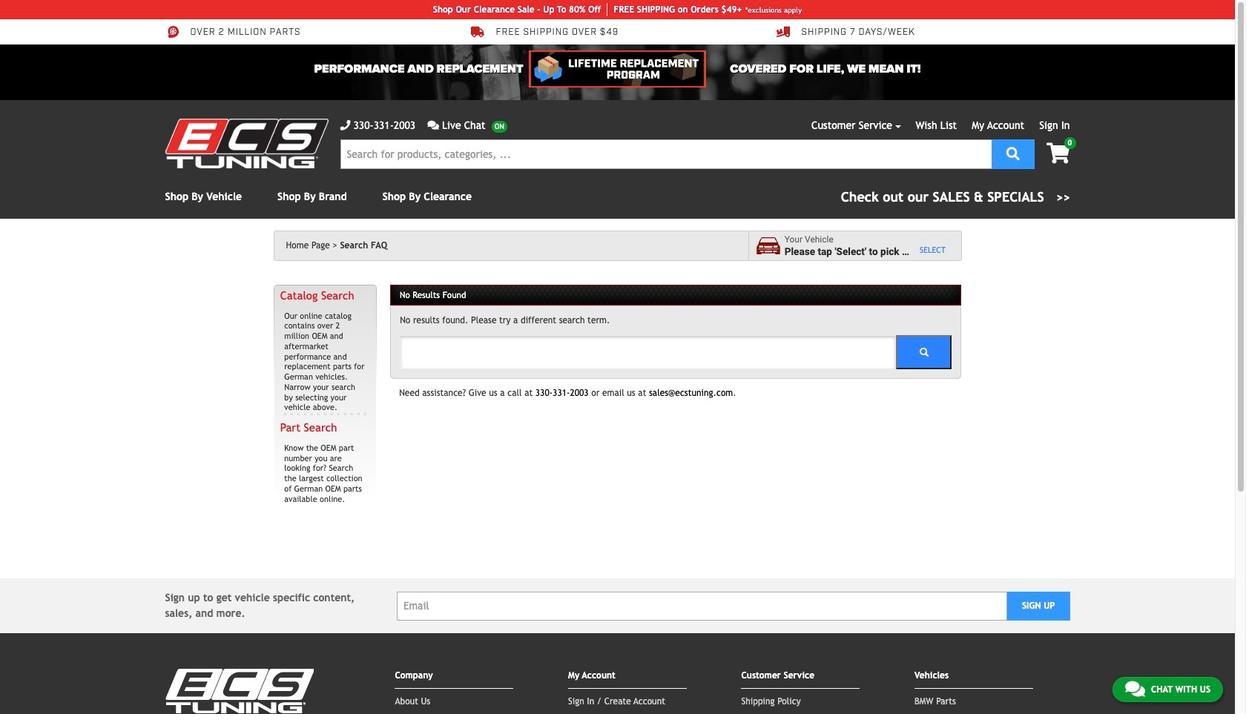 Task type: describe. For each thing, give the bounding box(es) containing it.
lifetime replacement program banner image
[[530, 50, 706, 88]]

comments image
[[1126, 681, 1146, 698]]

2 ecs tuning image from the top
[[165, 670, 314, 714]]

white image
[[920, 348, 930, 358]]

shopping cart image
[[1047, 143, 1071, 164]]



Task type: locate. For each thing, give the bounding box(es) containing it.
search image
[[1007, 147, 1020, 160]]

None text field
[[400, 335, 897, 369]]

comments image
[[428, 120, 439, 131]]

0 vertical spatial ecs tuning image
[[165, 119, 328, 168]]

1 ecs tuning image from the top
[[165, 119, 328, 168]]

Email email field
[[397, 592, 1008, 621]]

ecs tuning image
[[165, 119, 328, 168], [165, 670, 314, 714]]

phone image
[[340, 120, 351, 131]]

Search text field
[[340, 140, 992, 169]]

1 vertical spatial ecs tuning image
[[165, 670, 314, 714]]



Task type: vqa. For each thing, say whether or not it's contained in the screenshot.
Save in the ON SALE SAVE 43% $75.98
no



